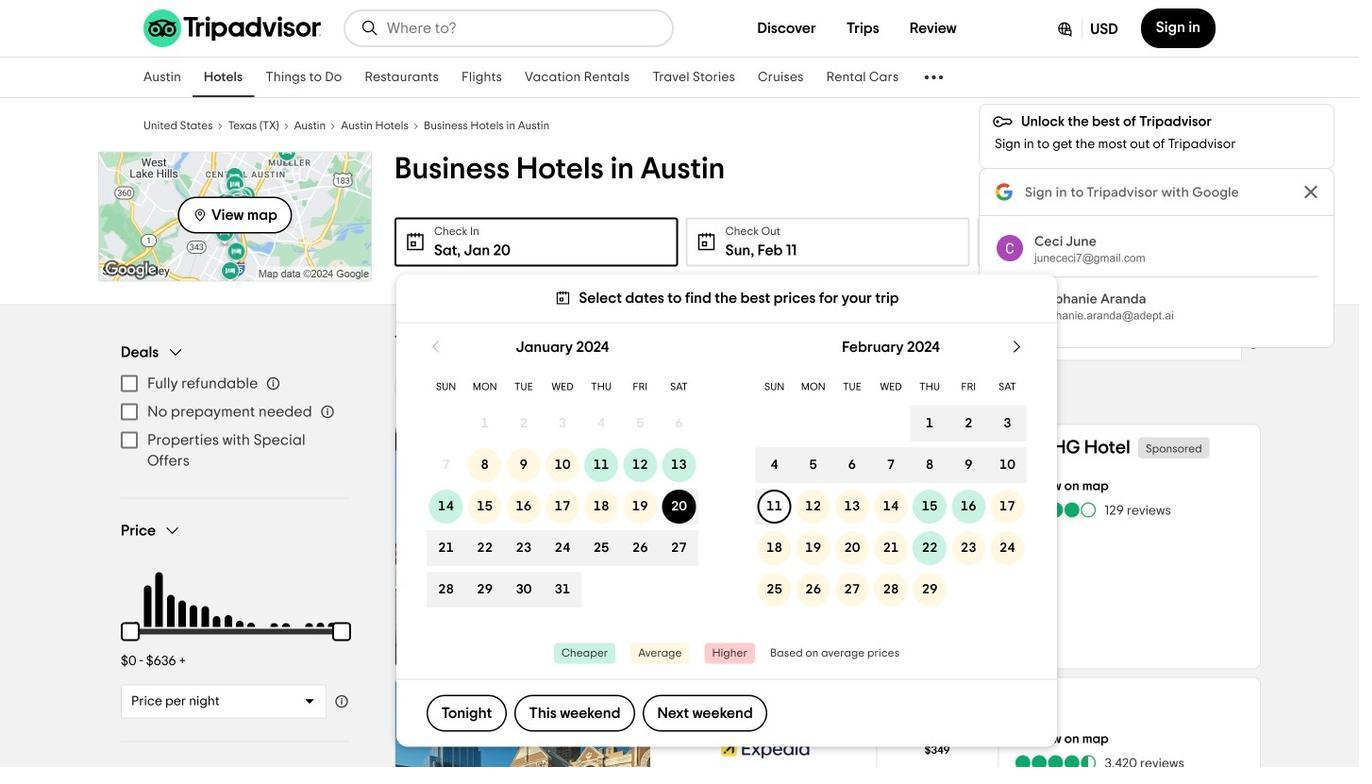 Task type: describe. For each thing, give the bounding box(es) containing it.
1 vertical spatial group
[[110, 522, 363, 719]]

exterior image
[[396, 679, 651, 768]]

february 23, 2024 cell
[[950, 532, 989, 566]]

4.5 of 5 bubbles. 3,420 reviews element
[[1015, 754, 1185, 768]]

maximum price slider
[[321, 611, 363, 653]]

search image
[[361, 19, 380, 38]]

february 15, 2024 cell
[[911, 490, 950, 524]]

february 21, 2024 cell
[[872, 532, 911, 566]]

row group for second grid from right
[[427, 403, 699, 611]]

tripadvisor image
[[144, 9, 321, 47]]

minimum price slider
[[110, 611, 151, 653]]

previous month image
[[427, 338, 446, 357]]

0 vertical spatial group
[[121, 343, 349, 476]]

row group for second grid
[[756, 403, 1027, 611]]



Task type: vqa. For each thing, say whether or not it's contained in the screenshot.
the Hotels within hotels 'link'
no



Task type: locate. For each thing, give the bounding box(es) containing it.
None search field
[[346, 11, 672, 45]]

1 row group from the left
[[427, 403, 699, 611]]

2 row group from the left
[[756, 403, 1027, 611]]

february 24, 2024 cell
[[989, 532, 1027, 566]]

february 14, 2024 cell
[[872, 490, 911, 524]]

february 22, 2024 cell
[[911, 532, 950, 566]]

Search search field
[[387, 20, 657, 37]]

hotel exterior image
[[396, 425, 651, 669]]

carousel of images figure
[[396, 425, 651, 669]]

0 horizontal spatial grid
[[427, 323, 699, 611]]

0 horizontal spatial row group
[[427, 403, 699, 611]]

row group
[[427, 403, 699, 611], [756, 403, 1027, 611]]

1 vertical spatial save to a trip image
[[613, 694, 636, 716]]

february 17, 2024 cell
[[989, 490, 1027, 524]]

february 16, 2024 cell
[[950, 490, 989, 524]]

grid
[[427, 323, 699, 611], [756, 323, 1027, 611]]

1 horizontal spatial row group
[[756, 403, 1027, 611]]

4.0 of 5 bubbles. 129 reviews element
[[1015, 501, 1172, 520]]

group
[[121, 343, 349, 476], [110, 522, 363, 719]]

next month image
[[1009, 338, 1027, 357]]

2 save to a trip image from the top
[[613, 694, 636, 716]]

save to a trip image
[[613, 441, 636, 463], [613, 694, 636, 716]]

0 vertical spatial save to a trip image
[[613, 441, 636, 463]]

hiexpress.com image
[[721, 478, 810, 516]]

1 save to a trip image from the top
[[613, 441, 636, 463]]

expedia.com image
[[721, 731, 810, 768]]

2 grid from the left
[[756, 323, 1027, 611]]

1 horizontal spatial grid
[[756, 323, 1027, 611]]

menu
[[121, 370, 349, 476]]

1 grid from the left
[[427, 323, 699, 611]]

row
[[427, 372, 699, 403], [756, 372, 1027, 403], [427, 403, 699, 445], [756, 403, 1027, 445], [427, 445, 699, 486], [756, 445, 1027, 486], [427, 486, 699, 528], [756, 486, 1027, 528], [427, 528, 699, 569], [756, 528, 1027, 569], [427, 569, 699, 611], [756, 569, 1027, 611]]



